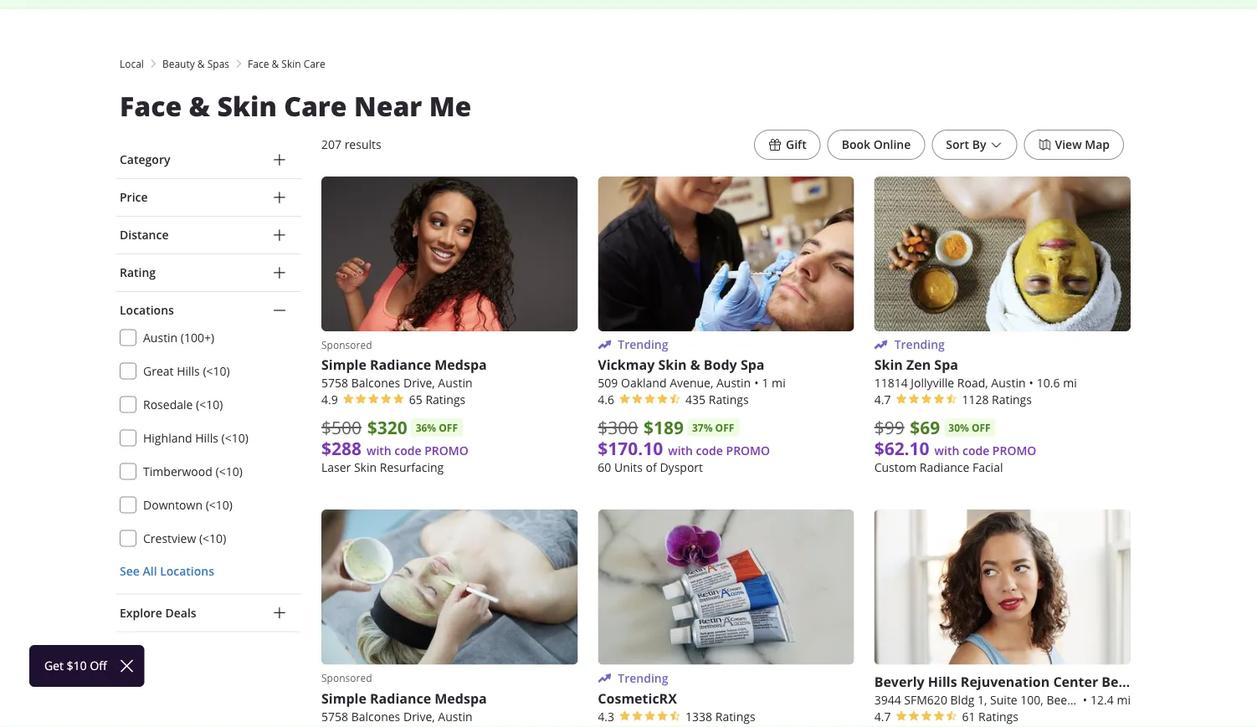 Task type: describe. For each thing, give the bounding box(es) containing it.
mi inside vickmay skin & body spa 509 oakland avenue, austin • 1 mi
[[772, 376, 786, 391]]

skin inside vickmay skin & body spa 509 oakland avenue, austin • 1 mi
[[658, 356, 687, 374]]

deals
[[165, 605, 196, 621]]

locations inside list
[[160, 564, 214, 579]]

sfm620
[[904, 692, 948, 708]]

category button
[[116, 141, 301, 178]]

zen
[[907, 356, 931, 374]]

1 drive, from the top
[[403, 376, 435, 391]]

dysport
[[660, 460, 703, 476]]

1 vertical spatial cave
[[1071, 692, 1097, 708]]

off for $320
[[439, 421, 458, 435]]

all
[[143, 564, 157, 579]]

hills for highland
[[195, 430, 218, 446]]

radiance inside $99 $69 30% off $62.10 with code promo custom radiance facial
[[920, 460, 970, 476]]

ratings right 1338
[[716, 709, 756, 725]]

(<10) down (100+)
[[203, 363, 230, 379]]

code for $320
[[395, 443, 422, 459]]

view
[[1055, 137, 1082, 152]]

2 sponsored from the top
[[321, 672, 372, 685]]

price
[[120, 190, 148, 205]]

off for $189
[[715, 421, 734, 435]]

book online
[[842, 137, 911, 152]]

beauty & spas
[[162, 57, 229, 70]]

distance
[[120, 227, 169, 243]]

austin (100+)
[[143, 330, 214, 345]]

downtown
[[143, 497, 203, 513]]

3944
[[875, 692, 901, 708]]

me
[[429, 88, 472, 124]]

gift button
[[754, 130, 821, 160]]

oakland
[[621, 376, 667, 391]]

explore
[[120, 605, 162, 621]]

trending for $189
[[618, 337, 669, 353]]

highland
[[143, 430, 192, 446]]

$500
[[321, 416, 362, 439]]

207 results
[[321, 137, 381, 152]]

book online button
[[828, 130, 925, 160]]

austin inside skin zen spa 11814 jollyville road, austin • 10.6 mi
[[992, 376, 1026, 391]]

& for face & skin care near me
[[189, 88, 210, 124]]

hills for great
[[177, 363, 200, 379]]

0 vertical spatial cave
[[1130, 673, 1163, 691]]

austin inside vickmay skin & body spa 509 oakland avenue, austin • 1 mi
[[717, 376, 751, 391]]

$69
[[910, 415, 940, 440]]

3944 sfm620 bldg 1, suite 100, bee cave
[[875, 692, 1097, 708]]

4.7 for 61 ratings
[[875, 709, 891, 725]]

explore deals button
[[116, 595, 301, 632]]

rating button
[[116, 255, 301, 291]]

509
[[598, 376, 618, 391]]

breadcrumbs element
[[116, 56, 1141, 71]]

1,
[[978, 692, 987, 708]]

timberwood
[[143, 464, 213, 479]]

with for $320
[[367, 443, 392, 459]]

skin inside skin zen spa 11814 jollyville road, austin • 10.6 mi
[[875, 356, 903, 374]]

skin down the spas
[[217, 88, 277, 124]]

price button
[[116, 179, 301, 216]]

view map
[[1055, 137, 1110, 152]]

trending for $69
[[895, 337, 945, 353]]

(100+)
[[181, 330, 214, 345]]

face for face & skin care near me
[[120, 88, 182, 124]]

• inside skin zen spa 11814 jollyville road, austin • 10.6 mi
[[1029, 376, 1034, 391]]

435 ratings
[[686, 392, 749, 408]]

category
[[120, 152, 170, 167]]

100,
[[1021, 692, 1044, 708]]

distance button
[[116, 217, 301, 254]]

ratings for $189
[[709, 392, 749, 408]]

$62.10
[[875, 437, 930, 461]]

$170.10
[[598, 437, 663, 461]]

1 balcones from the top
[[351, 376, 400, 391]]

2 simple from the top
[[321, 689, 367, 708]]

0 horizontal spatial bee
[[1047, 692, 1068, 708]]

beverly hills rejuvenation center bee cave
[[875, 673, 1163, 691]]

435
[[686, 392, 706, 408]]

online
[[874, 137, 911, 152]]

body
[[704, 356, 737, 374]]

mi inside skin zen spa 11814 jollyville road, austin • 10.6 mi
[[1063, 376, 1077, 391]]

skin inside $500 $320 36% off $288 with code promo laser skin resurfacing
[[354, 460, 377, 476]]

$288
[[321, 437, 362, 461]]

$99 $69 30% off $62.10 with code promo custom radiance facial
[[875, 415, 1037, 476]]

vickmay skin & body spa 509 oakland avenue, austin • 1 mi
[[598, 356, 786, 391]]

& for beauty & spas
[[197, 57, 205, 70]]

(<10) for downtown (<10)
[[206, 497, 233, 513]]

results
[[345, 137, 381, 152]]

1128 ratings
[[962, 392, 1032, 408]]

rosedale (<10)
[[143, 397, 223, 412]]

promo for $189
[[726, 443, 770, 459]]

with for $189
[[668, 443, 693, 459]]

off for $69
[[972, 421, 991, 435]]

face & skin care
[[248, 57, 325, 70]]

vickmay
[[598, 356, 655, 374]]

local link
[[120, 56, 144, 71]]

of
[[646, 460, 657, 476]]

skin inside "breadcrumbs" element
[[282, 57, 301, 70]]

2 balcones from the top
[[351, 709, 400, 725]]

care for face & skin care near me
[[284, 88, 347, 124]]

2 medspa from the top
[[435, 689, 487, 708]]

avenue,
[[670, 376, 714, 391]]

4.7 for 1128 ratings
[[875, 392, 891, 408]]



Task type: vqa. For each thing, say whether or not it's contained in the screenshot.
PROMO inside the '$500 $320 36% OFF $288 with code PROMO Laser Skin Resurfacing'
yes



Task type: locate. For each thing, give the bounding box(es) containing it.
1 horizontal spatial mi
[[1063, 376, 1077, 391]]

2 with from the left
[[668, 443, 693, 459]]

0 vertical spatial radiance
[[370, 356, 431, 374]]

1 horizontal spatial spa
[[935, 356, 959, 374]]

great
[[143, 363, 174, 379]]

sort by button
[[932, 130, 1018, 160]]

locations down rating
[[120, 303, 174, 318]]

spa inside vickmay skin & body spa 509 oakland avenue, austin • 1 mi
[[741, 356, 765, 374]]

2 5758 from the top
[[321, 709, 348, 725]]

off inside $300 $189 37% off $170.10 with code promo 60 units of dysport
[[715, 421, 734, 435]]

$320
[[367, 415, 407, 440]]

1 vertical spatial locations
[[160, 564, 214, 579]]

0 vertical spatial bee
[[1102, 673, 1127, 691]]

with down $320
[[367, 443, 392, 459]]

12.4
[[1091, 692, 1114, 708]]

with up dysport at bottom
[[668, 443, 693, 459]]

& up face & skin care near me
[[272, 57, 279, 70]]

0 horizontal spatial with
[[367, 443, 392, 459]]

hills up the sfm620
[[928, 673, 957, 691]]

1 vertical spatial sponsored simple radiance medspa 5758 balcones drive, austin
[[321, 672, 487, 725]]

2 horizontal spatial promo
[[993, 443, 1037, 459]]

• left 10.6
[[1029, 376, 1034, 391]]

1 vertical spatial balcones
[[351, 709, 400, 725]]

2 horizontal spatial •
[[1083, 692, 1088, 708]]

code down 37%
[[696, 443, 723, 459]]

face
[[248, 57, 269, 70], [120, 88, 182, 124]]

2 horizontal spatial code
[[963, 443, 990, 459]]

promo down '36%'
[[425, 443, 469, 459]]

face right the spas
[[248, 57, 269, 70]]

with
[[367, 443, 392, 459], [668, 443, 693, 459], [935, 443, 960, 459]]

skin up "11814"
[[875, 356, 903, 374]]

5758
[[321, 376, 348, 391], [321, 709, 348, 725]]

explore deals
[[120, 605, 196, 621]]

trending up cosmeticrx
[[618, 671, 669, 686]]

code for $69
[[963, 443, 990, 459]]

face for face & skin care
[[248, 57, 269, 70]]

promo inside $500 $320 36% off $288 with code promo laser skin resurfacing
[[425, 443, 469, 459]]

beverly
[[875, 673, 925, 691]]

cosmeticrx
[[598, 689, 677, 708]]

0 horizontal spatial promo
[[425, 443, 469, 459]]

1 vertical spatial 5758
[[321, 709, 348, 725]]

by
[[973, 137, 987, 152]]

1 horizontal spatial code
[[696, 443, 723, 459]]

locations down crestview (<10)
[[160, 564, 214, 579]]

2 promo from the left
[[726, 443, 770, 459]]

0 vertical spatial 5758
[[321, 376, 348, 391]]

1128
[[962, 392, 989, 408]]

locations list
[[120, 328, 301, 581]]

hills
[[177, 363, 200, 379], [195, 430, 218, 446], [928, 673, 957, 691]]

local
[[120, 57, 144, 70]]

spa up 1
[[741, 356, 765, 374]]

2 drive, from the top
[[403, 709, 435, 725]]

1 5758 from the top
[[321, 376, 348, 391]]

promo down 435 ratings
[[726, 443, 770, 459]]

custom
[[875, 460, 917, 476]]

skin up avenue,
[[658, 356, 687, 374]]

downtown (<10)
[[143, 497, 233, 513]]

with down 30%
[[935, 443, 960, 459]]

1 horizontal spatial bee
[[1102, 673, 1127, 691]]

1 vertical spatial medspa
[[435, 689, 487, 708]]

off right 37%
[[715, 421, 734, 435]]

with inside $500 $320 36% off $288 with code promo laser skin resurfacing
[[367, 443, 392, 459]]

1 vertical spatial 4.7
[[875, 709, 891, 725]]

code inside $300 $189 37% off $170.10 with code promo 60 units of dysport
[[696, 443, 723, 459]]

2 horizontal spatial with
[[935, 443, 960, 459]]

1 medspa from the top
[[435, 356, 487, 374]]

care up 207
[[284, 88, 347, 124]]

mi right 10.6
[[1063, 376, 1077, 391]]

1 vertical spatial simple
[[321, 689, 367, 708]]

road,
[[958, 376, 988, 391]]

0 horizontal spatial spa
[[741, 356, 765, 374]]

2 horizontal spatial off
[[972, 421, 991, 435]]

10.6
[[1037, 376, 1060, 391]]

0 vertical spatial locations
[[120, 303, 174, 318]]

2 off from the left
[[715, 421, 734, 435]]

1 vertical spatial hills
[[195, 430, 218, 446]]

1 with from the left
[[367, 443, 392, 459]]

skin right laser
[[354, 460, 377, 476]]

2 spa from the left
[[935, 356, 959, 374]]

simple
[[321, 356, 367, 374], [321, 689, 367, 708]]

crestview (<10)
[[143, 531, 226, 546]]

(<10) down highland hills (<10)
[[216, 464, 243, 479]]

0 horizontal spatial mi
[[772, 376, 786, 391]]

1 vertical spatial drive,
[[403, 709, 435, 725]]

$189
[[644, 415, 684, 440]]

0 vertical spatial hills
[[177, 363, 200, 379]]

0 horizontal spatial off
[[439, 421, 458, 435]]

(<10) down downtown (<10)
[[199, 531, 226, 546]]

resurfacing
[[380, 460, 444, 476]]

4.7 down "11814"
[[875, 392, 891, 408]]

trending up vickmay
[[618, 337, 669, 353]]

sort
[[946, 137, 970, 152]]

(<10) up timberwood (<10)
[[221, 430, 249, 446]]

4.7 down 3944
[[875, 709, 891, 725]]

1 horizontal spatial off
[[715, 421, 734, 435]]

hills right great
[[177, 363, 200, 379]]

0 horizontal spatial face
[[120, 88, 182, 124]]

care up face & skin care near me
[[304, 57, 325, 70]]

bldg
[[951, 692, 975, 708]]

off inside $500 $320 36% off $288 with code promo laser skin resurfacing
[[439, 421, 458, 435]]

2 code from the left
[[696, 443, 723, 459]]

rating
[[120, 265, 156, 280]]

1 vertical spatial radiance
[[920, 460, 970, 476]]

1 vertical spatial sponsored
[[321, 672, 372, 685]]

0 vertical spatial drive,
[[403, 376, 435, 391]]

ratings for $69
[[992, 392, 1032, 408]]

3 with from the left
[[935, 443, 960, 459]]

code inside $500 $320 36% off $288 with code promo laser skin resurfacing
[[395, 443, 422, 459]]

• inside vickmay skin & body spa 509 oakland avenue, austin • 1 mi
[[754, 376, 759, 391]]

off right '36%'
[[439, 421, 458, 435]]

2 4.7 from the top
[[875, 709, 891, 725]]

spa
[[741, 356, 765, 374], [935, 356, 959, 374]]

$300 $189 37% off $170.10 with code promo 60 units of dysport
[[598, 415, 770, 476]]

30%
[[949, 421, 969, 435]]

0 vertical spatial 4.7
[[875, 392, 891, 408]]

care for face & skin care
[[304, 57, 325, 70]]

code up resurfacing
[[395, 443, 422, 459]]

1 horizontal spatial promo
[[726, 443, 770, 459]]

1 sponsored simple radiance medspa 5758 balcones drive, austin from the top
[[321, 338, 487, 391]]

1 promo from the left
[[425, 443, 469, 459]]

radiance
[[370, 356, 431, 374], [920, 460, 970, 476], [370, 689, 431, 708]]

1 horizontal spatial with
[[668, 443, 693, 459]]

facial
[[973, 460, 1003, 476]]

code for $189
[[696, 443, 723, 459]]

mi right 12.4
[[1117, 692, 1131, 708]]

bee right "100,"
[[1047, 692, 1068, 708]]

spa inside skin zen spa 11814 jollyville road, austin • 10.6 mi
[[935, 356, 959, 374]]

& for face & skin care
[[272, 57, 279, 70]]

drive,
[[403, 376, 435, 391], [403, 709, 435, 725]]

& up avenue,
[[690, 356, 700, 374]]

timberwood (<10)
[[143, 464, 243, 479]]

hills for beverly
[[928, 673, 957, 691]]

4.7
[[875, 392, 891, 408], [875, 709, 891, 725]]

0 vertical spatial medspa
[[435, 356, 487, 374]]

care inside "breadcrumbs" element
[[304, 57, 325, 70]]

skin zen spa 11814 jollyville road, austin • 10.6 mi
[[875, 356, 1077, 391]]

0 vertical spatial balcones
[[351, 376, 400, 391]]

promo for $69
[[993, 443, 1037, 459]]

rosedale
[[143, 397, 193, 412]]

medspa
[[435, 356, 487, 374], [435, 689, 487, 708]]

off right 30%
[[972, 421, 991, 435]]

promo
[[425, 443, 469, 459], [726, 443, 770, 459], [993, 443, 1037, 459]]

1 horizontal spatial face
[[248, 57, 269, 70]]

0 vertical spatial sponsored simple radiance medspa 5758 balcones drive, austin
[[321, 338, 487, 391]]

locations
[[120, 303, 174, 318], [160, 564, 214, 579]]

1 off from the left
[[439, 421, 458, 435]]

0 vertical spatial care
[[304, 57, 325, 70]]

beauty & spas link
[[162, 56, 229, 71]]

see all locations button
[[120, 563, 214, 580]]

ratings down suite
[[979, 709, 1019, 725]]

units
[[614, 460, 643, 476]]

$300
[[598, 416, 638, 439]]

(<10) down timberwood (<10)
[[206, 497, 233, 513]]

(<10) up highland hills (<10)
[[196, 397, 223, 412]]

$500 $320 36% off $288 with code promo laser skin resurfacing
[[321, 415, 469, 476]]

ratings
[[426, 392, 466, 408], [709, 392, 749, 408], [992, 392, 1032, 408], [716, 709, 756, 725], [979, 709, 1019, 725]]

1338
[[686, 709, 713, 725]]

65
[[409, 392, 423, 408]]

cave up • 12.4 mi
[[1130, 673, 1163, 691]]

3 off from the left
[[972, 421, 991, 435]]

spas
[[207, 57, 229, 70]]

trending up zen
[[895, 337, 945, 353]]

gift
[[786, 137, 807, 152]]

1 horizontal spatial •
[[1029, 376, 1034, 391]]

care
[[304, 57, 325, 70], [284, 88, 347, 124]]

with inside $99 $69 30% off $62.10 with code promo custom radiance facial
[[935, 443, 960, 459]]

0 vertical spatial simple
[[321, 356, 367, 374]]

& left the spas
[[197, 57, 205, 70]]

face inside "breadcrumbs" element
[[248, 57, 269, 70]]

1 spa from the left
[[741, 356, 765, 374]]

$99
[[875, 416, 905, 439]]

1 horizontal spatial cave
[[1130, 673, 1163, 691]]

rejuvenation
[[961, 673, 1050, 691]]

1338 ratings
[[686, 709, 756, 725]]

laser
[[321, 460, 351, 476]]

0 vertical spatial face
[[248, 57, 269, 70]]

2 sponsored simple radiance medspa 5758 balcones drive, austin from the top
[[321, 672, 487, 725]]

sponsored simple radiance medspa 5758 balcones drive, austin
[[321, 338, 487, 391], [321, 672, 487, 725]]

• left 12.4
[[1083, 692, 1088, 708]]

spa up jollyville on the bottom right
[[935, 356, 959, 374]]

0 horizontal spatial code
[[395, 443, 422, 459]]

(<10) for timberwood (<10)
[[216, 464, 243, 479]]

near
[[354, 88, 422, 124]]

cave
[[1130, 673, 1163, 691], [1071, 692, 1097, 708]]

ratings right 435
[[709, 392, 749, 408]]

& inside vickmay skin & body spa 509 oakland avenue, austin • 1 mi
[[690, 356, 700, 374]]

36%
[[416, 421, 436, 435]]

mi right 1
[[772, 376, 786, 391]]

(<10) for crestview (<10)
[[199, 531, 226, 546]]

locations button
[[116, 292, 301, 329]]

37%
[[692, 421, 713, 435]]

2 vertical spatial hills
[[928, 673, 957, 691]]

cave down center
[[1071, 692, 1097, 708]]

1 sponsored from the top
[[321, 338, 372, 352]]

2 horizontal spatial mi
[[1117, 692, 1131, 708]]

61
[[962, 709, 976, 725]]

austin inside "locations" list
[[143, 330, 178, 345]]

jollyville
[[911, 376, 955, 391]]

skin up face & skin care near me
[[282, 57, 301, 70]]

ratings right the 65
[[426, 392, 466, 408]]

1 vertical spatial care
[[284, 88, 347, 124]]

4.6
[[598, 392, 615, 408]]

207
[[321, 137, 342, 152]]

1 simple from the top
[[321, 356, 367, 374]]

promo inside $300 $189 37% off $170.10 with code promo 60 units of dysport
[[726, 443, 770, 459]]

hills up timberwood (<10)
[[195, 430, 218, 446]]

book
[[842, 137, 871, 152]]

3 code from the left
[[963, 443, 990, 459]]

ratings for $320
[[426, 392, 466, 408]]

suite
[[990, 692, 1018, 708]]

beauty
[[162, 57, 195, 70]]

3 promo from the left
[[993, 443, 1037, 459]]

off inside $99 $69 30% off $62.10 with code promo custom radiance facial
[[972, 421, 991, 435]]

see
[[120, 564, 140, 579]]

2 vertical spatial radiance
[[370, 689, 431, 708]]

0 vertical spatial sponsored
[[321, 338, 372, 352]]

4.3
[[598, 709, 615, 725]]

code up facial at the bottom right of page
[[963, 443, 990, 459]]

(<10)
[[203, 363, 230, 379], [196, 397, 223, 412], [221, 430, 249, 446], [216, 464, 243, 479], [206, 497, 233, 513], [199, 531, 226, 546]]

center
[[1054, 673, 1099, 691]]

0 horizontal spatial cave
[[1071, 692, 1097, 708]]

bee up • 12.4 mi
[[1102, 673, 1127, 691]]

promo up facial at the bottom right of page
[[993, 443, 1037, 459]]

1 4.7 from the top
[[875, 392, 891, 408]]

promo for $320
[[425, 443, 469, 459]]

& down 'beauty & spas' link
[[189, 88, 210, 124]]

see all locations
[[120, 564, 214, 579]]

(<10) for rosedale (<10)
[[196, 397, 223, 412]]

&
[[197, 57, 205, 70], [272, 57, 279, 70], [189, 88, 210, 124], [690, 356, 700, 374]]

• left 1
[[754, 376, 759, 391]]

code
[[395, 443, 422, 459], [696, 443, 723, 459], [963, 443, 990, 459]]

mi
[[772, 376, 786, 391], [1063, 376, 1077, 391], [1117, 692, 1131, 708]]

1 vertical spatial bee
[[1047, 692, 1068, 708]]

ratings right 1128 on the right of page
[[992, 392, 1032, 408]]

0 horizontal spatial •
[[754, 376, 759, 391]]

65 ratings
[[409, 392, 466, 408]]

1 code from the left
[[395, 443, 422, 459]]

1
[[762, 376, 769, 391]]

with inside $300 $189 37% off $170.10 with code promo 60 units of dysport
[[668, 443, 693, 459]]

sort by
[[946, 137, 987, 152]]

with for $69
[[935, 443, 960, 459]]

promo inside $99 $69 30% off $62.10 with code promo custom radiance facial
[[993, 443, 1037, 459]]

code inside $99 $69 30% off $62.10 with code promo custom radiance facial
[[963, 443, 990, 459]]

1 vertical spatial face
[[120, 88, 182, 124]]

face down 'local' link on the top
[[120, 88, 182, 124]]



